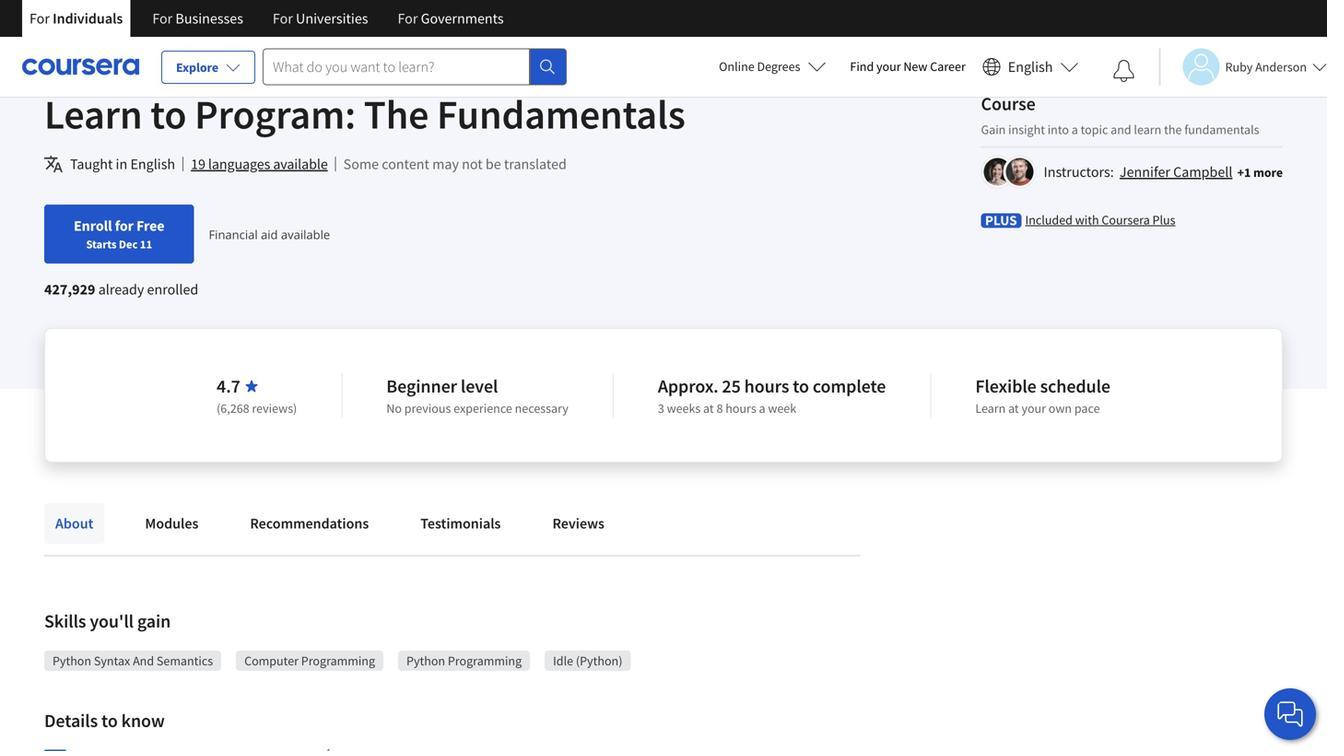Task type: vqa. For each thing, say whether or not it's contained in the screenshot.


Task type: locate. For each thing, give the bounding box(es) containing it.
to up week
[[793, 375, 809, 398]]

0 horizontal spatial a
[[759, 400, 766, 417]]

starts
[[86, 237, 117, 252]]

your left own
[[1022, 400, 1046, 417]]

english
[[1008, 58, 1053, 76], [130, 155, 175, 173]]

with
[[1076, 212, 1099, 228]]

at inside flexible schedule learn at your own pace
[[1009, 400, 1019, 417]]

programming left idle
[[448, 653, 522, 669]]

a right into
[[1072, 121, 1078, 138]]

0 horizontal spatial python
[[53, 653, 91, 669]]

2 programming from the left
[[448, 653, 522, 669]]

to left know
[[101, 709, 118, 732]]

19 languages available button
[[191, 153, 328, 175]]

to down explore
[[151, 89, 187, 140]]

your right find
[[877, 58, 901, 75]]

0 horizontal spatial english
[[130, 155, 175, 173]]

some
[[344, 155, 379, 173]]

in
[[116, 155, 127, 173]]

2 horizontal spatial to
[[793, 375, 809, 398]]

new
[[904, 58, 928, 75]]

and
[[133, 653, 154, 669]]

financial aid available button
[[209, 226, 330, 243]]

25
[[722, 375, 741, 398]]

schedule
[[1040, 375, 1111, 398]]

find
[[850, 58, 874, 75]]

427,929 already enrolled
[[44, 280, 198, 299]]

for individuals
[[30, 9, 123, 28]]

None search field
[[263, 48, 567, 85]]

1 python from the left
[[53, 653, 91, 669]]

python for python programming
[[407, 653, 445, 669]]

0 horizontal spatial learn
[[44, 89, 142, 140]]

(6,268 reviews)
[[217, 400, 297, 417]]

instructors:
[[1044, 163, 1114, 181]]

explore button
[[161, 51, 255, 84]]

coursera image
[[22, 52, 139, 81]]

content
[[382, 155, 430, 173]]

0 horizontal spatial to
[[101, 709, 118, 732]]

testimonials link
[[410, 503, 512, 544]]

for for governments
[[398, 9, 418, 28]]

weeks
[[667, 400, 701, 417]]

translated
[[504, 155, 567, 173]]

for left individuals
[[30, 9, 50, 28]]

gain
[[137, 610, 171, 633]]

details to know
[[44, 709, 165, 732]]

1 at from the left
[[703, 400, 714, 417]]

8
[[717, 400, 723, 417]]

hours up week
[[745, 375, 790, 398]]

into
[[1048, 121, 1069, 138]]

hours
[[745, 375, 790, 398], [726, 400, 757, 417]]

0 horizontal spatial your
[[877, 58, 901, 75]]

know
[[121, 709, 165, 732]]

experience
[[454, 400, 512, 417]]

ruby anderson
[[1226, 59, 1307, 75]]

instructors: jennifer campbell +1 more
[[1044, 163, 1283, 181]]

0 vertical spatial your
[[877, 58, 901, 75]]

learn down coursera image
[[44, 89, 142, 140]]

1 horizontal spatial your
[[1022, 400, 1046, 417]]

available down program:
[[273, 155, 328, 173]]

programming right computer
[[301, 653, 375, 669]]

enrolled
[[147, 280, 198, 299]]

1 horizontal spatial at
[[1009, 400, 1019, 417]]

jennifer campbell image
[[984, 158, 1012, 186]]

governments
[[421, 9, 504, 28]]

semantics
[[157, 653, 213, 669]]

computer
[[244, 653, 299, 669]]

details
[[44, 709, 98, 732]]

1 horizontal spatial to
[[151, 89, 187, 140]]

2 for from the left
[[152, 9, 173, 28]]

to for program:
[[151, 89, 187, 140]]

hours right 8
[[726, 400, 757, 417]]

businesses
[[176, 9, 243, 28]]

flexible
[[976, 375, 1037, 398]]

1 vertical spatial to
[[793, 375, 809, 398]]

1 horizontal spatial programming
[[448, 653, 522, 669]]

0 horizontal spatial at
[[703, 400, 714, 417]]

0 vertical spatial english
[[1008, 58, 1053, 76]]

learn down 'flexible'
[[976, 400, 1006, 417]]

python
[[53, 653, 91, 669], [407, 653, 445, 669]]

explore
[[176, 59, 219, 76]]

4 for from the left
[[398, 9, 418, 28]]

taught
[[70, 155, 113, 173]]

1 horizontal spatial python
[[407, 653, 445, 669]]

a inside course gain insight into a topic and learn the fundamentals
[[1072, 121, 1078, 138]]

reviews)
[[252, 400, 297, 417]]

and
[[1111, 121, 1132, 138]]

0 vertical spatial available
[[273, 155, 328, 173]]

1 for from the left
[[30, 9, 50, 28]]

university of toronto image
[[44, 34, 217, 76]]

learn inside flexible schedule learn at your own pace
[[976, 400, 1006, 417]]

find your new career link
[[841, 55, 975, 78]]

1 programming from the left
[[301, 653, 375, 669]]

your inside flexible schedule learn at your own pace
[[1022, 400, 1046, 417]]

1 horizontal spatial learn
[[976, 400, 1006, 417]]

2 vertical spatial to
[[101, 709, 118, 732]]

approx. 25 hours to complete 3 weeks at 8 hours a week
[[658, 375, 886, 417]]

reviews
[[553, 514, 605, 533]]

1 horizontal spatial english
[[1008, 58, 1053, 76]]

at down 'flexible'
[[1009, 400, 1019, 417]]

financial
[[209, 226, 258, 243]]

1 vertical spatial your
[[1022, 400, 1046, 417]]

no
[[387, 400, 402, 417]]

course gain insight into a topic and learn the fundamentals
[[981, 92, 1260, 138]]

for up what do you want to learn? text field in the left of the page
[[398, 9, 418, 28]]

beginner
[[387, 375, 457, 398]]

1 vertical spatial english
[[130, 155, 175, 173]]

2 at from the left
[[1009, 400, 1019, 417]]

insight
[[1009, 121, 1045, 138]]

available
[[273, 155, 328, 173], [281, 226, 330, 243]]

0 horizontal spatial programming
[[301, 653, 375, 669]]

may
[[433, 155, 459, 173]]

a
[[1072, 121, 1078, 138], [759, 400, 766, 417]]

0 vertical spatial a
[[1072, 121, 1078, 138]]

necessary
[[515, 400, 569, 417]]

a inside approx. 25 hours to complete 3 weeks at 8 hours a week
[[759, 400, 766, 417]]

degrees
[[757, 58, 801, 75]]

for for businesses
[[152, 9, 173, 28]]

+1
[[1238, 164, 1251, 181]]

enroll
[[74, 217, 112, 235]]

1 horizontal spatial a
[[1072, 121, 1078, 138]]

online degrees
[[719, 58, 801, 75]]

program:
[[195, 89, 356, 140]]

3 for from the left
[[273, 9, 293, 28]]

What do you want to learn? text field
[[263, 48, 530, 85]]

online degrees button
[[704, 46, 841, 87]]

for left the businesses
[[152, 9, 173, 28]]

available right aid
[[281, 226, 330, 243]]

syntax
[[94, 653, 130, 669]]

english up course
[[1008, 58, 1053, 76]]

at
[[703, 400, 714, 417], [1009, 400, 1019, 417]]

427,929
[[44, 280, 95, 299]]

level
[[461, 375, 498, 398]]

recommendations link
[[239, 503, 380, 544]]

skills
[[44, 610, 86, 633]]

1 vertical spatial available
[[281, 226, 330, 243]]

available inside button
[[273, 155, 328, 173]]

1 vertical spatial a
[[759, 400, 766, 417]]

dec
[[119, 237, 138, 252]]

included
[[1026, 212, 1073, 228]]

at left 8
[[703, 400, 714, 417]]

python syntax and semantics
[[53, 653, 213, 669]]

2 python from the left
[[407, 653, 445, 669]]

a left week
[[759, 400, 766, 417]]

at inside approx. 25 hours to complete 3 weeks at 8 hours a week
[[703, 400, 714, 417]]

own
[[1049, 400, 1072, 417]]

learn
[[44, 89, 142, 140], [976, 400, 1006, 417]]

for left universities
[[273, 9, 293, 28]]

skills you'll gain
[[44, 610, 171, 633]]

1 vertical spatial learn
[[976, 400, 1006, 417]]

english right in
[[130, 155, 175, 173]]

0 vertical spatial learn
[[44, 89, 142, 140]]

0 vertical spatial to
[[151, 89, 187, 140]]

english inside button
[[1008, 58, 1053, 76]]

learn
[[1134, 121, 1162, 138]]



Task type: describe. For each thing, give the bounding box(es) containing it.
for governments
[[398, 9, 504, 28]]

reviews link
[[542, 503, 616, 544]]

learn to program: the fundamentals
[[44, 89, 686, 140]]

languages
[[208, 155, 270, 173]]

testimonials
[[421, 514, 501, 533]]

individuals
[[53, 9, 123, 28]]

career
[[930, 58, 966, 75]]

computer programming
[[244, 653, 375, 669]]

complete
[[813, 375, 886, 398]]

fundamentals
[[437, 89, 686, 140]]

find your new career
[[850, 58, 966, 75]]

for
[[115, 217, 134, 235]]

modules link
[[134, 503, 210, 544]]

for for universities
[[273, 9, 293, 28]]

+1 more button
[[1238, 163, 1283, 182]]

fundamentals
[[1185, 121, 1260, 138]]

ruby anderson button
[[1159, 48, 1328, 85]]

idle (python)
[[553, 653, 623, 669]]

11
[[140, 237, 152, 252]]

previous
[[404, 400, 451, 417]]

be
[[486, 155, 501, 173]]

aid
[[261, 226, 278, 243]]

taught in english
[[70, 155, 175, 173]]

python programming
[[407, 653, 522, 669]]

(6,268
[[217, 400, 249, 417]]

python for python syntax and semantics
[[53, 653, 91, 669]]

some content may not be translated
[[344, 155, 567, 173]]

to inside approx. 25 hours to complete 3 weeks at 8 hours a week
[[793, 375, 809, 398]]

about
[[55, 514, 93, 533]]

week
[[768, 400, 797, 417]]

modules
[[145, 514, 199, 533]]

pace
[[1075, 400, 1100, 417]]

flexible schedule learn at your own pace
[[976, 375, 1111, 417]]

banner navigation
[[15, 0, 519, 37]]

available for 19 languages available
[[273, 155, 328, 173]]

paul gries image
[[1006, 158, 1034, 186]]

included with coursera plus link
[[1026, 211, 1176, 229]]

course
[[981, 92, 1036, 115]]

included with coursera plus
[[1026, 212, 1176, 228]]

topic
[[1081, 121, 1108, 138]]

19
[[191, 155, 205, 173]]

programming for computer programming
[[301, 653, 375, 669]]

about link
[[44, 503, 105, 544]]

universities
[[296, 9, 368, 28]]

for for individuals
[[30, 9, 50, 28]]

english button
[[975, 37, 1086, 97]]

to for know
[[101, 709, 118, 732]]

the
[[1164, 121, 1182, 138]]

plus
[[1153, 212, 1176, 228]]

financial aid available
[[209, 226, 330, 243]]

recommendations
[[250, 514, 369, 533]]

free
[[136, 217, 165, 235]]

jennifer campbell link
[[1120, 163, 1233, 181]]

you'll
[[90, 610, 134, 633]]

chat with us image
[[1276, 700, 1305, 729]]

4.7
[[217, 375, 240, 398]]

anderson
[[1256, 59, 1307, 75]]

not
[[462, 155, 483, 173]]

coursera
[[1102, 212, 1150, 228]]

show notifications image
[[1113, 60, 1135, 82]]

programming for python programming
[[448, 653, 522, 669]]

0 vertical spatial hours
[[745, 375, 790, 398]]

the
[[364, 89, 429, 140]]

idle
[[553, 653, 574, 669]]

19 languages available
[[191, 155, 328, 173]]

gain
[[981, 121, 1006, 138]]

1 vertical spatial hours
[[726, 400, 757, 417]]

campbell
[[1174, 163, 1233, 181]]

enroll for free starts dec 11
[[74, 217, 165, 252]]

beginner level no previous experience necessary
[[387, 375, 569, 417]]

coursera plus image
[[981, 213, 1022, 228]]

available for financial aid available
[[281, 226, 330, 243]]



